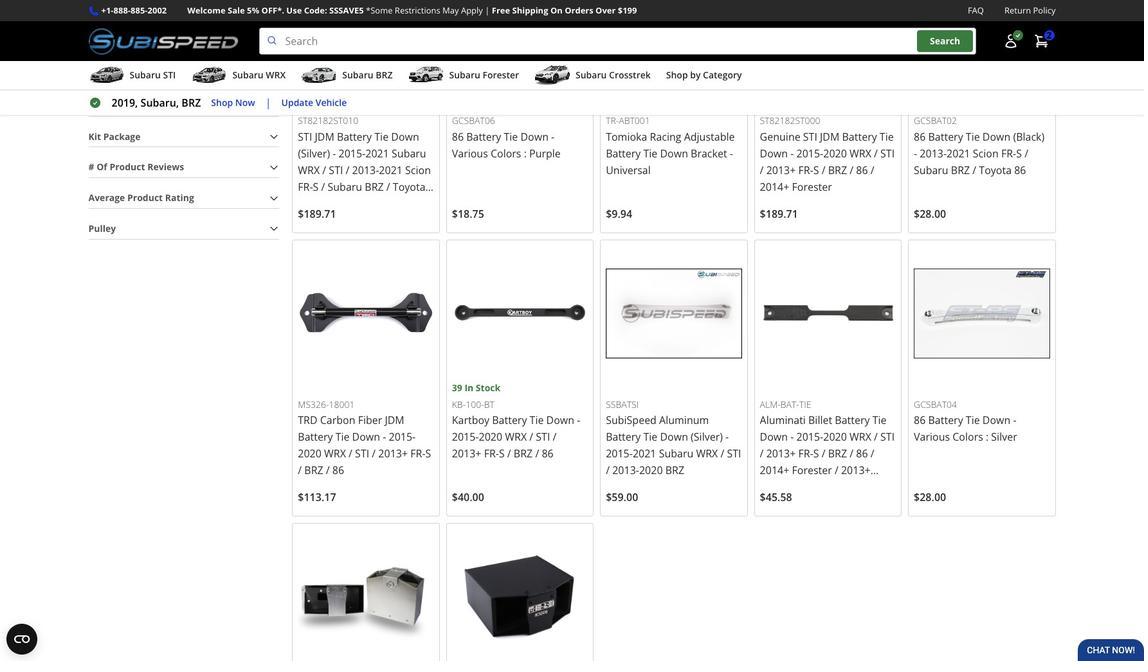 Task type: locate. For each thing, give the bounding box(es) containing it.
86 battery tie down - various colors : silver image
[[914, 246, 1050, 382]]

| right now
[[266, 96, 271, 110]]

- inside alm-bat-tie aluminati billet battery tie down - 2015-2020 wrx / sti / 2013+ fr-s / brz / 86 / 2014+ forester / 2013+ crosstrek
[[791, 431, 794, 445]]

1 horizontal spatial 2013-
[[613, 464, 639, 478]]

/
[[874, 147, 878, 161], [1025, 147, 1029, 161], [323, 163, 326, 178], [346, 163, 350, 178], [760, 163, 764, 178], [822, 163, 826, 178], [850, 163, 854, 178], [871, 163, 875, 178], [973, 163, 977, 178], [321, 180, 325, 194], [387, 180, 390, 194], [312, 197, 316, 211], [530, 431, 533, 445], [553, 431, 557, 445], [874, 431, 878, 445], [349, 447, 353, 461], [372, 447, 376, 461], [507, 447, 511, 461], [535, 447, 539, 461], [721, 447, 725, 461], [760, 447, 764, 461], [822, 447, 826, 461], [850, 447, 854, 461], [871, 447, 875, 461], [298, 464, 302, 478], [326, 464, 330, 478], [606, 464, 610, 478], [835, 464, 839, 478]]

open widget image
[[6, 625, 37, 656]]

stock up st82182st010
[[317, 98, 341, 111]]

86 inside alm-bat-tie aluminati billet battery tie down - 2015-2020 wrx / sti / 2013+ fr-s / brz / 86 / 2014+ forester / 2013+ crosstrek
[[856, 447, 868, 461]]

- inside the tomioka racing adjustable battery tie down bracket - universal
[[730, 147, 733, 161]]

shop for shop now
[[211, 96, 233, 109]]

0 vertical spatial scion
[[973, 147, 999, 161]]

1 2014+ from the top
[[760, 180, 790, 194]]

2 down policy
[[1047, 29, 1052, 41]]

scion
[[973, 147, 999, 161], [405, 163, 431, 178]]

wrx inside the ssbatsi subispeed aluminum battery tie down (silver) - 2015-2021 subaru wrx / sti / 2013-2020 brz
[[696, 447, 718, 461]]

0 horizontal spatial shop
[[211, 96, 233, 109]]

rating
[[165, 192, 194, 204]]

brz inside ms326-18001 trd carbon fiber jdm battery tie down - 2015- 2020 wrx / sti / 2013+ fr-s / brz / 86
[[304, 464, 323, 478]]

2 horizontal spatial 2013-
[[920, 147, 947, 161]]

battery inside 86 battery tie down - various colors : purple
[[467, 130, 501, 144]]

kit
[[88, 130, 101, 143]]

2 $189.71 from the left
[[760, 207, 798, 221]]

silver
[[992, 431, 1017, 445]]

1 horizontal spatial colors
[[953, 431, 983, 445]]

now
[[235, 96, 255, 109]]

- inside 86 battery tie down (black) - 2013-2021 scion fr-s / subaru brz / toyota 86
[[914, 147, 917, 161]]

product down # of product reviews
[[127, 192, 163, 204]]

0 vertical spatial 2013-
[[920, 147, 947, 161]]

subaru sti button
[[88, 64, 176, 89]]

0 horizontal spatial crosstrek
[[609, 69, 651, 81]]

0 vertical spatial crosstrek
[[609, 69, 651, 81]]

sti jdm battery tie down (silver) - 2015-2021 subaru wrx / sti / 2013-2021 scion fr-s / subaru brz / toyota 86 / 2014-2018 subaru forester image
[[298, 0, 434, 98]]

0 horizontal spatial (silver)
[[298, 147, 330, 161]]

1 vertical spatial |
[[266, 96, 271, 110]]

carbon
[[320, 414, 355, 428]]

*some restrictions may apply | free shipping on orders over $199
[[366, 5, 637, 16]]

wrx inside subaru wrx dropdown button
[[266, 69, 286, 81]]

down inside alm-bat-tie aluminati billet battery tie down - 2015-2020 wrx / sti / 2013+ fr-s / brz / 86 / 2014+ forester / 2013+ crosstrek
[[760, 431, 788, 445]]

1 vertical spatial scion
[[405, 163, 431, 178]]

shop inside dropdown button
[[666, 69, 688, 81]]

mele design battery mount black texture brz / fr-s image
[[452, 530, 588, 662]]

0 horizontal spatial :
[[524, 147, 527, 161]]

: left purple
[[524, 147, 527, 161]]

- inside genuine sti jdm battery tie down - 2015-2020 wrx / sti / 2013+ fr-s / brz / 86 / 2014+ forester
[[791, 147, 794, 161]]

fr- inside 86 battery tie down (black) - 2013-2021 scion fr-s / subaru brz / toyota 86
[[1002, 147, 1017, 161]]

a subaru crosstrek thumbnail image image
[[535, 66, 571, 85]]

| left free
[[485, 5, 490, 16]]

various down gcsbat06
[[452, 147, 488, 161]]

scion inside the 2 in stock st82182st010 sti jdm battery tie down (silver) - 2015-2021 subaru wrx / sti / 2013-2021 scion fr-s / subaru brz / toyota 86 / 2014-2018 subaru forester
[[405, 163, 431, 178]]

:
[[524, 147, 527, 161], [986, 431, 989, 445]]

2013- up $59.00
[[613, 464, 639, 478]]

battery inside genuine sti jdm battery tie down - 2015-2020 wrx / sti / 2013+ fr-s / brz / 86 / 2014+ forester
[[842, 130, 877, 144]]

stock for bt
[[476, 382, 501, 395]]

2020 inside the ssbatsi subispeed aluminum battery tie down (silver) - 2015-2021 subaru wrx / sti / 2013-2020 brz
[[639, 464, 663, 478]]

product
[[110, 161, 145, 173], [127, 192, 163, 204]]

tie inside genuine sti jdm battery tie down - 2015-2020 wrx / sti / 2013+ fr-s / brz / 86 / 2014+ forester
[[880, 130, 894, 144]]

aluminati
[[760, 414, 806, 428]]

0 vertical spatial $28.00
[[914, 207, 946, 221]]

wrx
[[266, 69, 286, 81], [850, 147, 872, 161], [298, 163, 320, 178], [505, 431, 527, 445], [850, 431, 872, 445], [324, 447, 346, 461], [696, 447, 718, 461]]

sti inside the ssbatsi subispeed aluminum battery tie down (silver) - 2015-2021 subaru wrx / sti / 2013-2020 brz
[[727, 447, 741, 461]]

purple
[[529, 147, 561, 161]]

1 vertical spatial 2013-
[[352, 163, 379, 178]]

ssbatsi subispeed aluminum battery tie down (silver) - 2015-2021 subaru wrx / sti / 2013-2020 brz
[[606, 399, 741, 478]]

tr-abt001
[[606, 115, 650, 127]]

down inside ms326-18001 trd carbon fiber jdm battery tie down - 2015- 2020 wrx / sti / 2013+ fr-s / brz / 86
[[352, 431, 380, 445]]

86 inside the 2 in stock st82182st010 sti jdm battery tie down (silver) - 2015-2021 subaru wrx / sti / 2013-2021 scion fr-s / subaru brz / toyota 86 / 2014-2018 subaru forester
[[298, 197, 310, 211]]

2013+ inside ms326-18001 trd carbon fiber jdm battery tie down - 2015- 2020 wrx / sti / 2013+ fr-s / brz / 86
[[378, 447, 408, 461]]

1 vertical spatial :
[[986, 431, 989, 445]]

2018
[[346, 197, 369, 211]]

18001
[[329, 399, 355, 411]]

2020 inside 39 in stock kb-100-bt kartboy battery tie down - 2015-2020 wrx / sti / 2013+ fr-s / brz / 86
[[479, 431, 502, 445]]

pulley
[[88, 222, 116, 235]]

0 vertical spatial colors
[[491, 147, 521, 161]]

a subaru brz thumbnail image image
[[301, 66, 337, 85]]

toyota inside the 2 in stock st82182st010 sti jdm battery tie down (silver) - 2015-2021 subaru wrx / sti / 2013-2021 scion fr-s / subaru brz / toyota 86 / 2014-2018 subaru forester
[[393, 180, 426, 194]]

86 inside 39 in stock kb-100-bt kartboy battery tie down - 2015-2020 wrx / sti / 2013+ fr-s / brz / 86
[[542, 447, 554, 461]]

2014+ down genuine
[[760, 180, 790, 194]]

gcsbat06
[[452, 115, 495, 127]]

down inside the tomioka racing adjustable battery tie down bracket - universal
[[660, 147, 688, 161]]

- inside 86 battery tie down - various colors : purple
[[551, 130, 555, 144]]

0 vertical spatial 2014+
[[760, 180, 790, 194]]

1 horizontal spatial (silver)
[[691, 431, 723, 445]]

0 vertical spatial in
[[306, 98, 314, 111]]

shop left by
[[666, 69, 688, 81]]

0 vertical spatial 2
[[1047, 29, 1052, 41]]

0 horizontal spatial 2
[[298, 98, 303, 111]]

1 horizontal spatial scion
[[973, 147, 999, 161]]

fr- inside ms326-18001 trd carbon fiber jdm battery tie down - 2015- 2020 wrx / sti / 2013+ fr-s / brz / 86
[[411, 447, 426, 461]]

search button
[[917, 30, 973, 52]]

1 vertical spatial colors
[[953, 431, 983, 445]]

1 vertical spatial 2014+
[[760, 464, 790, 478]]

shop left now
[[211, 96, 233, 109]]

faq
[[968, 5, 984, 16]]

sale
[[228, 5, 245, 16]]

2021 inside the ssbatsi subispeed aluminum battery tie down (silver) - 2015-2021 subaru wrx / sti / 2013-2020 brz
[[633, 447, 656, 461]]

apply
[[461, 5, 483, 16]]

jdm down st82182st000
[[820, 130, 840, 144]]

1 horizontal spatial jdm
[[385, 414, 404, 428]]

2013+ inside genuine sti jdm battery tie down - 2015-2020 wrx / sti / 2013+ fr-s / brz / 86 / 2014+ forester
[[767, 163, 796, 178]]

wrx inside genuine sti jdm battery tie down - 2015-2020 wrx / sti / 2013+ fr-s / brz / 86 / 2014+ forester
[[850, 147, 872, 161]]

bracket
[[691, 147, 727, 161]]

subaru sti
[[130, 69, 176, 81]]

0 horizontal spatial colors
[[491, 147, 521, 161]]

(silver) down st82182st010
[[298, 147, 330, 161]]

in right 39 at the bottom left of page
[[465, 382, 474, 395]]

fr- inside genuine sti jdm battery tie down - 2015-2020 wrx / sti / 2013+ fr-s / brz / 86 / 2014+ forester
[[799, 163, 814, 178]]

off*.
[[262, 5, 284, 16]]

forester up $45.58
[[792, 464, 832, 478]]

2 inside button
[[1047, 29, 1052, 41]]

return
[[1005, 5, 1031, 16]]

colors left silver
[[953, 431, 983, 445]]

package
[[103, 130, 141, 143]]

jdm
[[315, 130, 334, 144], [820, 130, 840, 144], [385, 414, 404, 428]]

1 horizontal spatial |
[[485, 5, 490, 16]]

2014+ up $45.58
[[760, 464, 790, 478]]

#
[[88, 161, 94, 173]]

1 horizontal spatial in
[[465, 382, 474, 395]]

|
[[485, 5, 490, 16], [266, 96, 271, 110]]

1 horizontal spatial $189.71
[[760, 207, 798, 221]]

battery inside the ssbatsi subispeed aluminum battery tie down (silver) - 2015-2021 subaru wrx / sti / 2013-2020 brz
[[606, 431, 641, 445]]

-
[[551, 130, 555, 144], [333, 147, 336, 161], [730, 147, 733, 161], [791, 147, 794, 161], [914, 147, 917, 161], [577, 414, 580, 428], [1013, 414, 1017, 428], [383, 431, 386, 445], [726, 431, 729, 445], [791, 431, 794, 445]]

- inside the 2 in stock st82182st010 sti jdm battery tie down (silver) - 2015-2021 subaru wrx / sti / 2013-2021 scion fr-s / subaru brz / toyota 86 / 2014-2018 subaru forester
[[333, 147, 336, 161]]

86 battery tie down (black) - 2013-2021 scion fr-s / subaru brz / toyota 86
[[914, 130, 1045, 178]]

0 horizontal spatial 2013-
[[352, 163, 379, 178]]

aluminati billet battery tie down - 2015-2020 wrx / sti / 2013+ fr-s / brz / 86 / 2014+ forester / 2013+ crosstrek image
[[760, 246, 896, 382]]

2014+ inside alm-bat-tie aluminati billet battery tie down - 2015-2020 wrx / sti / 2013+ fr-s / brz / 86 / 2014+ forester / 2013+ crosstrek
[[760, 464, 790, 478]]

1 vertical spatial shop
[[211, 96, 233, 109]]

in left vehicle
[[306, 98, 314, 111]]

1 vertical spatial product
[[127, 192, 163, 204]]

1 vertical spatial toyota
[[393, 180, 426, 194]]

1 horizontal spatial various
[[914, 431, 950, 445]]

2 for 2 in stock st82182st010 sti jdm battery tie down (silver) - 2015-2021 subaru wrx / sti / 2013-2021 scion fr-s / subaru brz / toyota 86 / 2014-2018 subaru forester
[[298, 98, 303, 111]]

trd
[[298, 414, 318, 428]]

0 vertical spatial shop
[[666, 69, 688, 81]]

forester inside dropdown button
[[483, 69, 519, 81]]

0 vertical spatial stock
[[317, 98, 341, 111]]

scion inside 86 battery tie down (black) - 2013-2021 scion fr-s / subaru brz / toyota 86
[[973, 147, 999, 161]]

0 horizontal spatial $189.71
[[298, 207, 336, 221]]

forester down genuine
[[792, 180, 832, 194]]

0 vertical spatial various
[[452, 147, 488, 161]]

forester down "2014-"
[[298, 214, 338, 228]]

jdm inside ms326-18001 trd carbon fiber jdm battery tie down - 2015- 2020 wrx / sti / 2013+ fr-s / brz / 86
[[385, 414, 404, 428]]

forester
[[483, 69, 519, 81], [792, 180, 832, 194], [298, 214, 338, 228], [792, 464, 832, 478]]

pulley button
[[88, 219, 279, 239]]

0 horizontal spatial scion
[[405, 163, 431, 178]]

1 vertical spatial various
[[914, 431, 950, 445]]

2019,
[[112, 96, 138, 110]]

1 vertical spatial 2
[[298, 98, 303, 111]]

1 $189.71 from the left
[[298, 207, 336, 221]]

0 horizontal spatial in
[[306, 98, 314, 111]]

stock inside the 2 in stock st82182st010 sti jdm battery tie down (silver) - 2015-2021 subaru wrx / sti / 2013-2021 scion fr-s / subaru brz / toyota 86 / 2014-2018 subaru forester
[[317, 98, 341, 111]]

$9.94
[[606, 207, 632, 221]]

stock inside 39 in stock kb-100-bt kartboy battery tie down - 2015-2020 wrx / sti / 2013+ fr-s / brz / 86
[[476, 382, 501, 395]]

brz inside alm-bat-tie aluminati billet battery tie down - 2015-2020 wrx / sti / 2013+ fr-s / brz / 86 / 2014+ forester / 2013+ crosstrek
[[828, 447, 847, 461]]

0 horizontal spatial |
[[266, 96, 271, 110]]

fr- inside 39 in stock kb-100-bt kartboy battery tie down - 2015-2020 wrx / sti / 2013+ fr-s / brz / 86
[[484, 447, 499, 461]]

2 inside the 2 in stock st82182st010 sti jdm battery tie down (silver) - 2015-2021 subaru wrx / sti / 2013-2021 scion fr-s / subaru brz / toyota 86 / 2014-2018 subaru forester
[[298, 98, 303, 111]]

tomioka racing adjustable battery tie down bracket - universal
[[606, 130, 735, 178]]

1 vertical spatial crosstrek
[[760, 481, 806, 495]]

s inside alm-bat-tie aluminati billet battery tie down - 2015-2020 wrx / sti / 2013+ fr-s / brz / 86 / 2014+ forester / 2013+ crosstrek
[[814, 447, 819, 461]]

wrx inside 39 in stock kb-100-bt kartboy battery tie down - 2015-2020 wrx / sti / 2013+ fr-s / brz / 86
[[505, 431, 527, 445]]

2 for 2
[[1047, 29, 1052, 41]]

brz
[[376, 69, 393, 81], [182, 96, 201, 110], [828, 163, 847, 178], [951, 163, 970, 178], [365, 180, 384, 194], [514, 447, 533, 461], [828, 447, 847, 461], [304, 464, 323, 478], [666, 464, 685, 478]]

1 vertical spatial stock
[[476, 382, 501, 395]]

(silver) inside the ssbatsi subispeed aluminum battery tie down (silver) - 2015-2021 subaru wrx / sti / 2013-2020 brz
[[691, 431, 723, 445]]

2014+ inside genuine sti jdm battery tie down - 2015-2020 wrx / sti / 2013+ fr-s / brz / 86 / 2014+ forester
[[760, 180, 790, 194]]

: left silver
[[986, 431, 989, 445]]

2 $28.00 from the top
[[914, 491, 946, 505]]

86
[[452, 130, 464, 144], [914, 130, 926, 144], [856, 163, 868, 178], [1015, 163, 1026, 178], [298, 197, 310, 211], [914, 414, 926, 428], [542, 447, 554, 461], [856, 447, 868, 461], [332, 464, 344, 478]]

2 left vehicle
[[298, 98, 303, 111]]

a subaru forester thumbnail image image
[[408, 66, 444, 85]]

in inside the 2 in stock st82182st010 sti jdm battery tie down (silver) - 2015-2021 subaru wrx / sti / 2013-2021 scion fr-s / subaru brz / toyota 86 / 2014-2018 subaru forester
[[306, 98, 314, 111]]

various down gcsbat04
[[914, 431, 950, 445]]

1 horizontal spatial crosstrek
[[760, 481, 806, 495]]

code:
[[304, 5, 327, 16]]

down
[[391, 130, 419, 144], [521, 130, 549, 144], [983, 130, 1011, 144], [660, 147, 688, 161], [760, 147, 788, 161], [547, 414, 574, 428], [983, 414, 1011, 428], [352, 431, 380, 445], [660, 431, 688, 445], [760, 431, 788, 445]]

2021
[[366, 147, 389, 161], [947, 147, 971, 161], [379, 163, 403, 178], [633, 447, 656, 461]]

jdm down st82182st010
[[315, 130, 334, 144]]

: inside gcsbat04 86 battery tie down - various colors : silver
[[986, 431, 989, 445]]

restrictions
[[395, 5, 440, 16]]

1 $28.00 from the top
[[914, 207, 946, 221]]

subaru inside the ssbatsi subispeed aluminum battery tie down (silver) - 2015-2021 subaru wrx / sti / 2013-2020 brz
[[659, 447, 694, 461]]

$28.00
[[914, 207, 946, 221], [914, 491, 946, 505]]

wrx inside alm-bat-tie aluminati billet battery tie down - 2015-2020 wrx / sti / 2013+ fr-s / brz / 86 / 2014+ forester / 2013+ crosstrek
[[850, 431, 872, 445]]

$28.00 for 86 battery tie down - various colors : silver
[[914, 491, 946, 505]]

1 vertical spatial (silver)
[[691, 431, 723, 445]]

86 battery tie down (black) - 2013-2021 scion fr-s / subaru brz / toyota 86 image
[[914, 0, 1050, 98]]

2013- down gcsbat02
[[920, 147, 947, 161]]

trd carbon fiber jdm battery tie down - 2015-2020 wrx / sti / 2013+ fr-s / brz / 86 image
[[298, 246, 434, 382]]

0 vertical spatial (silver)
[[298, 147, 330, 161]]

aluminum
[[659, 414, 709, 428]]

jdm inside the 2 in stock st82182st010 sti jdm battery tie down (silver) - 2015-2021 subaru wrx / sti / 2013-2021 scion fr-s / subaru brz / toyota 86 / 2014-2018 subaru forester
[[315, 130, 334, 144]]

2013- inside the 2 in stock st82182st010 sti jdm battery tie down (silver) - 2015-2021 subaru wrx / sti / 2013-2021 scion fr-s / subaru brz / toyota 86 / 2014-2018 subaru forester
[[352, 163, 379, 178]]

1 vertical spatial $28.00
[[914, 491, 946, 505]]

2014+
[[760, 180, 790, 194], [760, 464, 790, 478]]

0 horizontal spatial toyota
[[393, 180, 426, 194]]

forester inside the 2 in stock st82182st010 sti jdm battery tie down (silver) - 2015-2021 subaru wrx / sti / 2013-2021 scion fr-s / subaru brz / toyota 86 / 2014-2018 subaru forester
[[298, 214, 338, 228]]

2013+ inside 39 in stock kb-100-bt kartboy battery tie down - 2015-2020 wrx / sti / 2013+ fr-s / brz / 86
[[452, 447, 481, 461]]

product right of
[[110, 161, 145, 173]]

update vehicle button
[[281, 96, 347, 110]]

tie inside 86 battery tie down - various colors : purple
[[504, 130, 518, 144]]

a subaru wrx thumbnail image image
[[191, 66, 227, 85]]

genuine sti jdm battery tie down - 2015-2020 wrx / sti / 2013+ fr-s / brz / 86 / 2014+ forester image
[[760, 0, 896, 98]]

(silver) down the aluminum
[[691, 431, 723, 445]]

1 horizontal spatial shop
[[666, 69, 688, 81]]

reviews
[[147, 161, 184, 173]]

0 vertical spatial product
[[110, 161, 145, 173]]

2013- up 2018
[[352, 163, 379, 178]]

search input field
[[259, 28, 976, 55]]

colors left purple
[[491, 147, 521, 161]]

forester left a subaru crosstrek thumbnail image
[[483, 69, 519, 81]]

2 button
[[1028, 28, 1056, 54]]

1 horizontal spatial :
[[986, 431, 989, 445]]

shipping
[[512, 5, 548, 16]]

2015- inside the 2 in stock st82182st010 sti jdm battery tie down (silver) - 2015-2021 subaru wrx / sti / 2013-2021 scion fr-s / subaru brz / toyota 86 / 2014-2018 subaru forester
[[339, 147, 366, 161]]

1 horizontal spatial 2
[[1047, 29, 1052, 41]]

1 horizontal spatial stock
[[476, 382, 501, 395]]

jdm right fiber
[[385, 414, 404, 428]]

0 vertical spatial :
[[524, 147, 527, 161]]

stock up bt
[[476, 382, 501, 395]]

abt001
[[619, 115, 650, 127]]

mele design battery mount raw brz / fr-s image
[[298, 530, 434, 662]]

0 horizontal spatial jdm
[[315, 130, 334, 144]]

2 vertical spatial 2013-
[[613, 464, 639, 478]]

gcsbat02
[[914, 115, 957, 127]]

2 horizontal spatial jdm
[[820, 130, 840, 144]]

update vehicle
[[281, 96, 347, 109]]

fr-
[[1002, 147, 1017, 161], [799, 163, 814, 178], [298, 180, 313, 194], [411, 447, 426, 461], [484, 447, 499, 461], [799, 447, 814, 461]]

0 vertical spatial toyota
[[979, 163, 1012, 178]]

ssbatsi
[[606, 399, 639, 411]]

885-
[[131, 5, 148, 16]]

down inside 39 in stock kb-100-bt kartboy battery tie down - 2015-2020 wrx / sti / 2013+ fr-s / brz / 86
[[547, 414, 574, 428]]

86 inside ms326-18001 trd carbon fiber jdm battery tie down - 2015- 2020 wrx / sti / 2013+ fr-s / brz / 86
[[332, 464, 344, 478]]

1 horizontal spatial toyota
[[979, 163, 1012, 178]]

stock
[[317, 98, 341, 111], [476, 382, 501, 395]]

2 2014+ from the top
[[760, 464, 790, 478]]

s inside 86 battery tie down (black) - 2013-2021 scion fr-s / subaru brz / toyota 86
[[1017, 147, 1022, 161]]

s
[[1017, 147, 1022, 161], [814, 163, 819, 178], [313, 180, 319, 194], [426, 447, 431, 461], [499, 447, 505, 461], [814, 447, 819, 461]]

racing
[[650, 130, 682, 144]]

crosstrek inside alm-bat-tie aluminati billet battery tie down - 2015-2020 wrx / sti / 2013+ fr-s / brz / 86 / 2014+ forester / 2013+ crosstrek
[[760, 481, 806, 495]]

tomioka
[[606, 130, 647, 144]]

brz inside 39 in stock kb-100-bt kartboy battery tie down - 2015-2020 wrx / sti / 2013+ fr-s / brz / 86
[[514, 447, 533, 461]]

brz inside genuine sti jdm battery tie down - 2015-2020 wrx / sti / 2013+ fr-s / brz / 86 / 2014+ forester
[[828, 163, 847, 178]]

battery
[[337, 130, 372, 144], [467, 130, 501, 144], [842, 130, 877, 144], [929, 130, 963, 144], [606, 147, 641, 161], [492, 414, 527, 428], [835, 414, 870, 428], [929, 414, 963, 428], [298, 431, 333, 445], [606, 431, 641, 445]]

: inside 86 battery tie down - various colors : purple
[[524, 147, 527, 161]]

2
[[1047, 29, 1052, 41], [298, 98, 303, 111]]

1 vertical spatial in
[[465, 382, 474, 395]]

0 horizontal spatial stock
[[317, 98, 341, 111]]

2020
[[824, 147, 847, 161], [479, 431, 502, 445], [824, 431, 847, 445], [298, 447, 322, 461], [639, 464, 663, 478]]

$189.71 for sti jdm battery tie down (silver) - 2015-2021 subaru wrx / sti / 2013-2021 scion fr-s / subaru brz / toyota 86 / 2014-2018 subaru forester
[[298, 207, 336, 221]]

colors inside gcsbat04 86 battery tie down - various colors : silver
[[953, 431, 983, 445]]

0 horizontal spatial various
[[452, 147, 488, 161]]

86 battery tie down - various colors : purple
[[452, 130, 561, 161]]



Task type: vqa. For each thing, say whether or not it's contained in the screenshot.


Task type: describe. For each thing, give the bounding box(es) containing it.
alm-
[[760, 399, 781, 411]]

bat-
[[781, 399, 800, 411]]

search
[[930, 35, 961, 47]]

bt
[[484, 399, 495, 411]]

ms326-18001 trd carbon fiber jdm battery tie down - 2015- 2020 wrx / sti / 2013+ fr-s / brz / 86
[[298, 399, 431, 478]]

sti inside dropdown button
[[163, 69, 176, 81]]

tie inside 86 battery tie down (black) - 2013-2021 scion fr-s / subaru brz / toyota 86
[[966, 130, 980, 144]]

+1-
[[101, 5, 114, 16]]

2013- inside 86 battery tie down (black) - 2013-2021 scion fr-s / subaru brz / toyota 86
[[920, 147, 947, 161]]

fr- inside the 2 in stock st82182st010 sti jdm battery tie down (silver) - 2015-2021 subaru wrx / sti / 2013-2021 scion fr-s / subaru brz / toyota 86 / 2014-2018 subaru forester
[[298, 180, 313, 194]]

subaru crosstrek
[[576, 69, 651, 81]]

jdm inside genuine sti jdm battery tie down - 2015-2020 wrx / sti / 2013+ fr-s / brz / 86 / 2014+ forester
[[820, 130, 840, 144]]

battery inside 39 in stock kb-100-bt kartboy battery tie down - 2015-2020 wrx / sti / 2013+ fr-s / brz / 86
[[492, 414, 527, 428]]

2015- inside genuine sti jdm battery tie down - 2015-2020 wrx / sti / 2013+ fr-s / brz / 86 / 2014+ forester
[[797, 147, 824, 161]]

over
[[596, 5, 616, 16]]

2 in stock st82182st010 sti jdm battery tie down (silver) - 2015-2021 subaru wrx / sti / 2013-2021 scion fr-s / subaru brz / toyota 86 / 2014-2018 subaru forester
[[298, 98, 431, 228]]

policy
[[1033, 5, 1056, 16]]

$199
[[618, 5, 637, 16]]

kb-
[[452, 399, 466, 411]]

subaru brz button
[[301, 64, 393, 89]]

subaru wrx button
[[191, 64, 286, 89]]

down inside the ssbatsi subispeed aluminum battery tie down (silver) - 2015-2021 subaru wrx / sti / 2013-2020 brz
[[660, 431, 688, 445]]

5%
[[247, 5, 259, 16]]

use
[[286, 5, 302, 16]]

subaru inside dropdown button
[[232, 69, 264, 81]]

2020 inside genuine sti jdm battery tie down - 2015-2020 wrx / sti / 2013+ fr-s / brz / 86 / 2014+ forester
[[824, 147, 847, 161]]

of
[[97, 161, 107, 173]]

return policy
[[1005, 5, 1056, 16]]

down inside 86 battery tie down (black) - 2013-2021 scion fr-s / subaru brz / toyota 86
[[983, 130, 1011, 144]]

2015- inside ms326-18001 trd carbon fiber jdm battery tie down - 2015- 2020 wrx / sti / 2013+ fr-s / brz / 86
[[389, 431, 416, 445]]

shop now link
[[211, 96, 255, 110]]

colors inside 86 battery tie down - various colors : purple
[[491, 147, 521, 161]]

- inside gcsbat04 86 battery tie down - various colors : silver
[[1013, 414, 1017, 428]]

2013- inside the ssbatsi subispeed aluminum battery tie down (silver) - 2015-2021 subaru wrx / sti / 2013-2020 brz
[[613, 464, 639, 478]]

86 battery tie down -  various colors : purple image
[[452, 0, 588, 98]]

subaru,
[[141, 96, 179, 110]]

$113.17
[[298, 491, 336, 505]]

$45.58
[[760, 491, 792, 505]]

forester inside alm-bat-tie aluminati billet battery tie down - 2015-2020 wrx / sti / 2013+ fr-s / brz / 86 / 2014+ forester / 2013+ crosstrek
[[792, 464, 832, 478]]

kit package
[[88, 130, 141, 143]]

subaru wrx
[[232, 69, 286, 81]]

tie inside alm-bat-tie aluminati billet battery tie down - 2015-2020 wrx / sti / 2013+ fr-s / brz / 86 / 2014+ forester / 2013+ crosstrek
[[873, 414, 887, 428]]

update
[[281, 96, 313, 109]]

tomioka racing adjustable battery tie down bracket - universal image
[[606, 0, 742, 98]]

return policy link
[[1005, 4, 1056, 17]]

s inside ms326-18001 trd carbon fiber jdm battery tie down - 2015- 2020 wrx / sti / 2013+ fr-s / brz / 86
[[426, 447, 431, 461]]

subispeed logo image
[[88, 28, 238, 55]]

forester inside genuine sti jdm battery tie down - 2015-2020 wrx / sti / 2013+ fr-s / brz / 86 / 2014+ forester
[[792, 180, 832, 194]]

wrx inside the 2 in stock st82182st010 sti jdm battery tie down (silver) - 2015-2021 subaru wrx / sti / 2013-2021 scion fr-s / subaru brz / toyota 86 / 2014-2018 subaru forester
[[298, 163, 320, 178]]

$40.00
[[452, 491, 484, 505]]

sssave5
[[329, 5, 364, 16]]

100-
[[466, 399, 484, 411]]

fr- inside alm-bat-tie aluminati billet battery tie down - 2015-2020 wrx / sti / 2013+ fr-s / brz / 86 / 2014+ forester / 2013+ crosstrek
[[799, 447, 814, 461]]

subispeed aluminum battery tie down (silver) - 2015-2021 subaru wrx / sti / 2013-2020 brz image
[[606, 246, 742, 382]]

crosstrek inside dropdown button
[[609, 69, 651, 81]]

86 inside 86 battery tie down - various colors : purple
[[452, 130, 464, 144]]

st82182st000
[[760, 115, 821, 127]]

st82182st010
[[298, 115, 358, 127]]

wrx inside ms326-18001 trd carbon fiber jdm battery tie down - 2015- 2020 wrx / sti / 2013+ fr-s / brz / 86
[[324, 447, 346, 461]]

battery inside ms326-18001 trd carbon fiber jdm battery tie down - 2015- 2020 wrx / sti / 2013+ fr-s / brz / 86
[[298, 431, 333, 445]]

by
[[690, 69, 701, 81]]

$28.00 for 86 battery tie down (black) - 2013-2021 scion fr-s / subaru brz / toyota 86
[[914, 207, 946, 221]]

+1-888-885-2002
[[101, 5, 167, 16]]

average product rating button
[[88, 189, 279, 208]]

# of product reviews
[[88, 161, 184, 173]]

in for 100-
[[465, 382, 474, 395]]

39
[[452, 382, 462, 395]]

genuine
[[760, 130, 801, 144]]

tie inside the ssbatsi subispeed aluminum battery tie down (silver) - 2015-2021 subaru wrx / sti / 2013-2020 brz
[[644, 431, 658, 445]]

ms326-
[[298, 399, 329, 411]]

(silver) inside the 2 in stock st82182st010 sti jdm battery tie down (silver) - 2015-2021 subaru wrx / sti / 2013-2021 scion fr-s / subaru brz / toyota 86 / 2014-2018 subaru forester
[[298, 147, 330, 161]]

stock for jdm
[[317, 98, 341, 111]]

$189.71 for genuine sti jdm battery tie down - 2015-2020 wrx / sti / 2013+ fr-s / brz / 86 / 2014+ forester
[[760, 207, 798, 221]]

subaru inside 86 battery tie down (black) - 2013-2021 scion fr-s / subaru brz / toyota 86
[[914, 163, 949, 178]]

button image
[[1003, 34, 1019, 49]]

2021 inside 86 battery tie down (black) - 2013-2021 scion fr-s / subaru brz / toyota 86
[[947, 147, 971, 161]]

down inside gcsbat04 86 battery tie down - various colors : silver
[[983, 414, 1011, 428]]

tie inside gcsbat04 86 battery tie down - various colors : silver
[[966, 414, 980, 428]]

down inside the 2 in stock st82182st010 sti jdm battery tie down (silver) - 2015-2021 subaru wrx / sti / 2013-2021 scion fr-s / subaru brz / toyota 86 / 2014-2018 subaru forester
[[391, 130, 419, 144]]

s inside genuine sti jdm battery tie down - 2015-2020 wrx / sti / 2013+ fr-s / brz / 86 / 2014+ forester
[[814, 163, 819, 178]]

on
[[551, 5, 563, 16]]

*some
[[366, 5, 393, 16]]

product inside dropdown button
[[110, 161, 145, 173]]

battery inside the 2 in stock st82182st010 sti jdm battery tie down (silver) - 2015-2021 subaru wrx / sti / 2013-2021 scion fr-s / subaru brz / toyota 86 / 2014-2018 subaru forester
[[337, 130, 372, 144]]

- inside ms326-18001 trd carbon fiber jdm battery tie down - 2015- 2020 wrx / sti / 2013+ fr-s / brz / 86
[[383, 431, 386, 445]]

alm-bat-tie aluminati billet battery tie down - 2015-2020 wrx / sti / 2013+ fr-s / brz / 86 / 2014+ forester / 2013+ crosstrek
[[760, 399, 895, 495]]

subaru forester button
[[408, 64, 519, 89]]

battery inside alm-bat-tie aluminati billet battery tie down - 2015-2020 wrx / sti / 2013+ fr-s / brz / 86 / 2014+ forester / 2013+ crosstrek
[[835, 414, 870, 428]]

toyota inside 86 battery tie down (black) - 2013-2021 scion fr-s / subaru brz / toyota 86
[[979, 163, 1012, 178]]

39 in stock kb-100-bt kartboy battery tie down - 2015-2020 wrx / sti / 2013+ fr-s / brz / 86
[[452, 382, 580, 461]]

welcome sale 5% off*. use code: sssave5
[[187, 5, 364, 16]]

welcome
[[187, 5, 226, 16]]

brz inside the ssbatsi subispeed aluminum battery tie down (silver) - 2015-2021 subaru wrx / sti / 2013-2020 brz
[[666, 464, 685, 478]]

subaru forester
[[449, 69, 519, 81]]

tie
[[799, 399, 811, 411]]

888-
[[114, 5, 131, 16]]

0 vertical spatial |
[[485, 5, 490, 16]]

universal
[[606, 163, 651, 178]]

brz inside dropdown button
[[376, 69, 393, 81]]

jdm for trd carbon fiber jdm battery tie down - 2015- 2020 wrx / sti / 2013+ fr-s / brz / 86
[[385, 414, 404, 428]]

jdm for sti jdm battery tie down (silver) - 2015-2021 subaru wrx / sti / 2013-2021 scion fr-s / subaru brz / toyota 86 / 2014-2018 subaru forester
[[315, 130, 334, 144]]

2015- inside alm-bat-tie aluminati billet battery tie down - 2015-2020 wrx / sti / 2013+ fr-s / brz / 86 / 2014+ forester / 2013+ crosstrek
[[797, 431, 824, 445]]

sti inside 39 in stock kb-100-bt kartboy battery tie down - 2015-2020 wrx / sti / 2013+ fr-s / brz / 86
[[536, 431, 550, 445]]

subaru crosstrek button
[[535, 64, 651, 89]]

in for sti
[[306, 98, 314, 111]]

average product rating
[[88, 192, 194, 204]]

category
[[703, 69, 742, 81]]

$18.75
[[452, 207, 484, 221]]

gcsbat04 86 battery tie down - various colors : silver
[[914, 399, 1017, 445]]

2014-
[[319, 197, 346, 211]]

sti inside alm-bat-tie aluminati billet battery tie down - 2015-2020 wrx / sti / 2013+ fr-s / brz / 86 / 2014+ forester / 2013+ crosstrek
[[881, 431, 895, 445]]

sti inside ms326-18001 trd carbon fiber jdm battery tie down - 2015- 2020 wrx / sti / 2013+ fr-s / brz / 86
[[355, 447, 369, 461]]

down inside genuine sti jdm battery tie down - 2015-2020 wrx / sti / 2013+ fr-s / brz / 86 / 2014+ forester
[[760, 147, 788, 161]]

2019, subaru, brz
[[112, 96, 201, 110]]

- inside the ssbatsi subispeed aluminum battery tie down (silver) - 2015-2021 subaru wrx / sti / 2013-2020 brz
[[726, 431, 729, 445]]

brz inside the 2 in stock st82182st010 sti jdm battery tie down (silver) - 2015-2021 subaru wrx / sti / 2013-2021 scion fr-s / subaru brz / toyota 86 / 2014-2018 subaru forester
[[365, 180, 384, 194]]

battery inside the tomioka racing adjustable battery tie down bracket - universal
[[606, 147, 641, 161]]

2015- inside 39 in stock kb-100-bt kartboy battery tie down - 2015-2020 wrx / sti / 2013+ fr-s / brz / 86
[[452, 431, 479, 445]]

battery inside gcsbat04 86 battery tie down - various colors : silver
[[929, 414, 963, 428]]

billet
[[809, 414, 833, 428]]

subispeed
[[606, 414, 657, 428]]

brz inside 86 battery tie down (black) - 2013-2021 scion fr-s / subaru brz / toyota 86
[[951, 163, 970, 178]]

faq link
[[968, 4, 984, 17]]

86 inside gcsbat04 86 battery tie down - various colors : silver
[[914, 414, 926, 428]]

a subaru sti thumbnail image image
[[88, 66, 124, 85]]

86 inside genuine sti jdm battery tie down - 2015-2020 wrx / sti / 2013+ fr-s / brz / 86 / 2014+ forester
[[856, 163, 868, 178]]

tie inside the 2 in stock st82182st010 sti jdm battery tie down (silver) - 2015-2021 subaru wrx / sti / 2013-2021 scion fr-s / subaru brz / toyota 86 / 2014-2018 subaru forester
[[375, 130, 389, 144]]

kartboy
[[452, 414, 490, 428]]

down inside 86 battery tie down - various colors : purple
[[521, 130, 549, 144]]

shop for shop by category
[[666, 69, 688, 81]]

+1-888-885-2002 link
[[101, 4, 167, 17]]

product inside "dropdown button"
[[127, 192, 163, 204]]

kartboy battery tie down - 2015-2020 wrx / sti / 2013+ fr-s / brz / 86 image
[[452, 246, 588, 382]]

tr-
[[606, 115, 619, 127]]

2020 inside ms326-18001 trd carbon fiber jdm battery tie down - 2015- 2020 wrx / sti / 2013+ fr-s / brz / 86
[[298, 447, 322, 461]]

tie inside the tomioka racing adjustable battery tie down bracket - universal
[[644, 147, 658, 161]]

s inside the 2 in stock st82182st010 sti jdm battery tie down (silver) - 2015-2021 subaru wrx / sti / 2013-2021 scion fr-s / subaru brz / toyota 86 / 2014-2018 subaru forester
[[313, 180, 319, 194]]

shop by category button
[[666, 64, 742, 89]]

orders
[[565, 5, 594, 16]]

(black)
[[1013, 130, 1045, 144]]

s inside 39 in stock kb-100-bt kartboy battery tie down - 2015-2020 wrx / sti / 2013+ fr-s / brz / 86
[[499, 447, 505, 461]]

$59.00
[[606, 491, 638, 505]]

shop by category
[[666, 69, 742, 81]]

subaru brz
[[342, 69, 393, 81]]

2015- inside the ssbatsi subispeed aluminum battery tie down (silver) - 2015-2021 subaru wrx / sti / 2013-2020 brz
[[606, 447, 633, 461]]

fiber
[[358, 414, 382, 428]]



